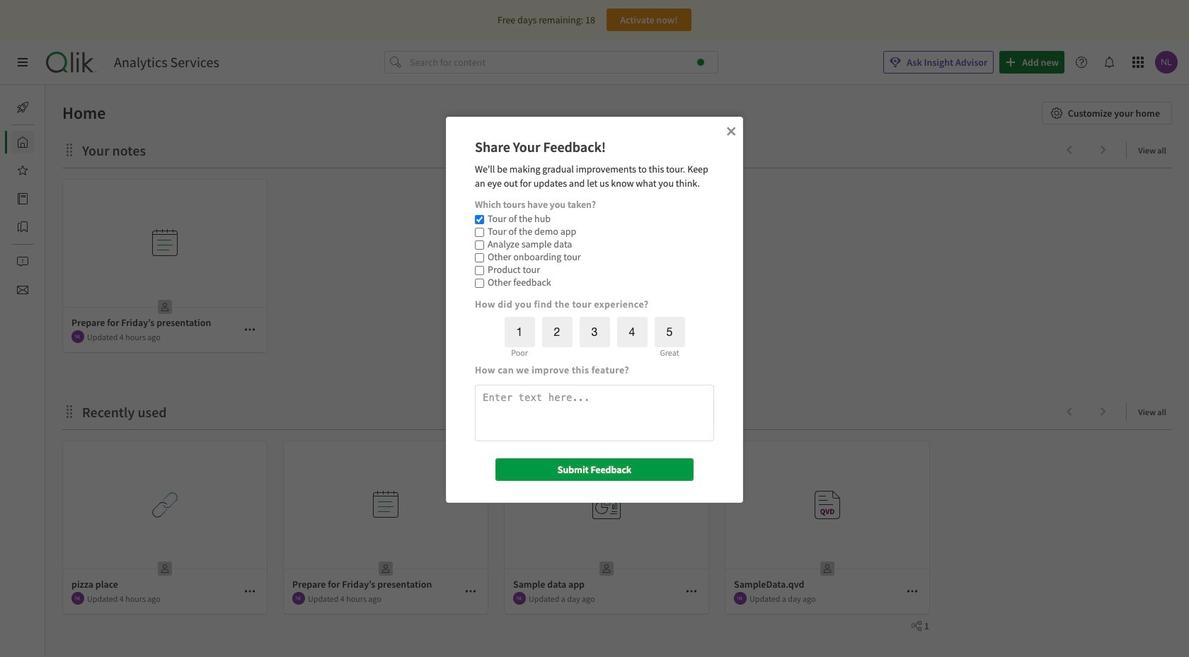 Task type: describe. For each thing, give the bounding box(es) containing it.
1 noah lott image from the left
[[72, 593, 84, 605]]

favorites image
[[17, 165, 28, 176]]

2 noah lott image from the left
[[292, 593, 305, 605]]

Enter text here... text field
[[475, 385, 714, 442]]

alerts image
[[17, 256, 28, 268]]

home image
[[17, 137, 28, 148]]

catalog image
[[17, 193, 28, 205]]

0 horizontal spatial noah lott image
[[72, 331, 84, 343]]

collections image
[[17, 222, 28, 233]]

2 horizontal spatial noah lott image
[[734, 593, 747, 605]]

subscriptions image
[[17, 285, 28, 296]]



Task type: vqa. For each thing, say whether or not it's contained in the screenshot.
Tooltip
no



Task type: locate. For each thing, give the bounding box(es) containing it.
noah lott element
[[72, 331, 84, 343], [72, 593, 84, 605], [292, 593, 305, 605], [513, 593, 526, 605], [734, 593, 747, 605]]

group
[[475, 212, 588, 289]]

1 horizontal spatial noah lott image
[[513, 593, 526, 605]]

analytics services element
[[114, 54, 219, 71]]

None checkbox
[[475, 228, 484, 237], [475, 253, 484, 262], [475, 266, 484, 275], [475, 228, 484, 237], [475, 253, 484, 262], [475, 266, 484, 275]]

noah lott image
[[72, 331, 84, 343], [513, 593, 526, 605], [734, 593, 747, 605]]

noah lott image
[[72, 593, 84, 605], [292, 593, 305, 605]]

navigation pane element
[[0, 91, 45, 307]]

open sidebar menu image
[[17, 57, 28, 68]]

dialog
[[446, 117, 743, 503]]

home badge image
[[697, 59, 704, 66]]

option group
[[501, 317, 685, 358]]

1 horizontal spatial noah lott image
[[292, 593, 305, 605]]

move collection image
[[62, 405, 76, 419]]

move collection image
[[62, 143, 76, 157]]

0 horizontal spatial noah lott image
[[72, 593, 84, 605]]

main content
[[40, 85, 1189, 658]]

getting started image
[[17, 102, 28, 113]]

None checkbox
[[475, 215, 484, 224], [475, 240, 484, 250], [475, 279, 484, 288], [475, 215, 484, 224], [475, 240, 484, 250], [475, 279, 484, 288]]



